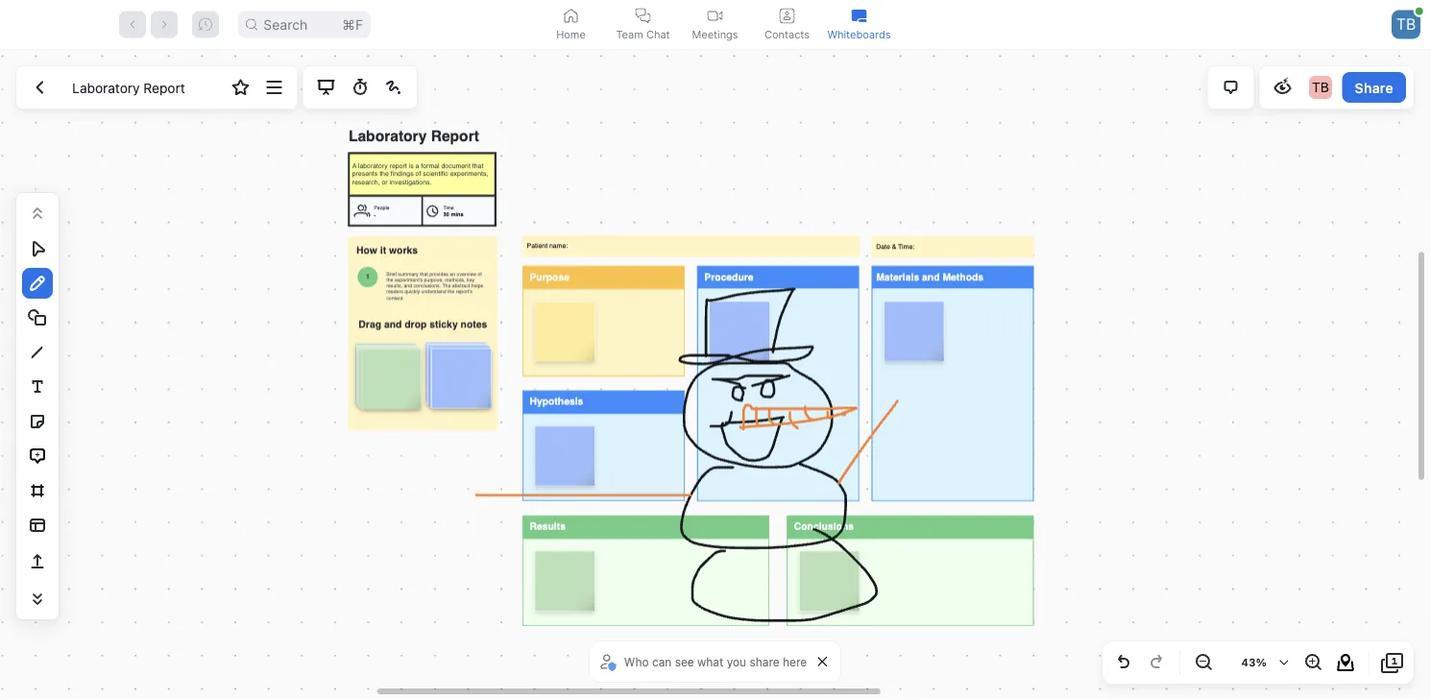 Task type: describe. For each thing, give the bounding box(es) containing it.
whiteboards
[[828, 28, 891, 40]]

meetings
[[692, 28, 739, 40]]

search
[[264, 16, 308, 33]]

whiteboard small image
[[852, 8, 867, 24]]

meetings button
[[679, 0, 751, 49]]

tab list containing home
[[535, 0, 896, 49]]

contacts button
[[751, 0, 824, 49]]

team chat
[[616, 28, 670, 40]]



Task type: locate. For each thing, give the bounding box(es) containing it.
tab list
[[535, 0, 896, 49]]

chat
[[647, 28, 670, 40]]

video on image
[[708, 8, 723, 24]]

profile contact image
[[780, 8, 795, 24], [780, 8, 795, 24]]

home button
[[535, 0, 607, 49]]

tb
[[1397, 15, 1417, 34]]

home
[[557, 28, 586, 40]]

team
[[616, 28, 644, 40]]

online image
[[1416, 7, 1424, 15], [1416, 7, 1424, 15]]

magnifier image
[[246, 19, 258, 30], [246, 19, 258, 30]]

team chat image
[[636, 8, 651, 24], [636, 8, 651, 24]]

whiteboard small image
[[852, 8, 867, 24]]

video on image
[[708, 8, 723, 24]]

team chat button
[[607, 0, 679, 49]]

contacts
[[765, 28, 810, 40]]

⌘f
[[342, 16, 363, 33]]

home small image
[[564, 8, 579, 24], [564, 8, 579, 24]]

whiteboards button
[[824, 0, 896, 49]]



Task type: vqa. For each thing, say whether or not it's contained in the screenshot.
STARRED TREE ITEM
no



